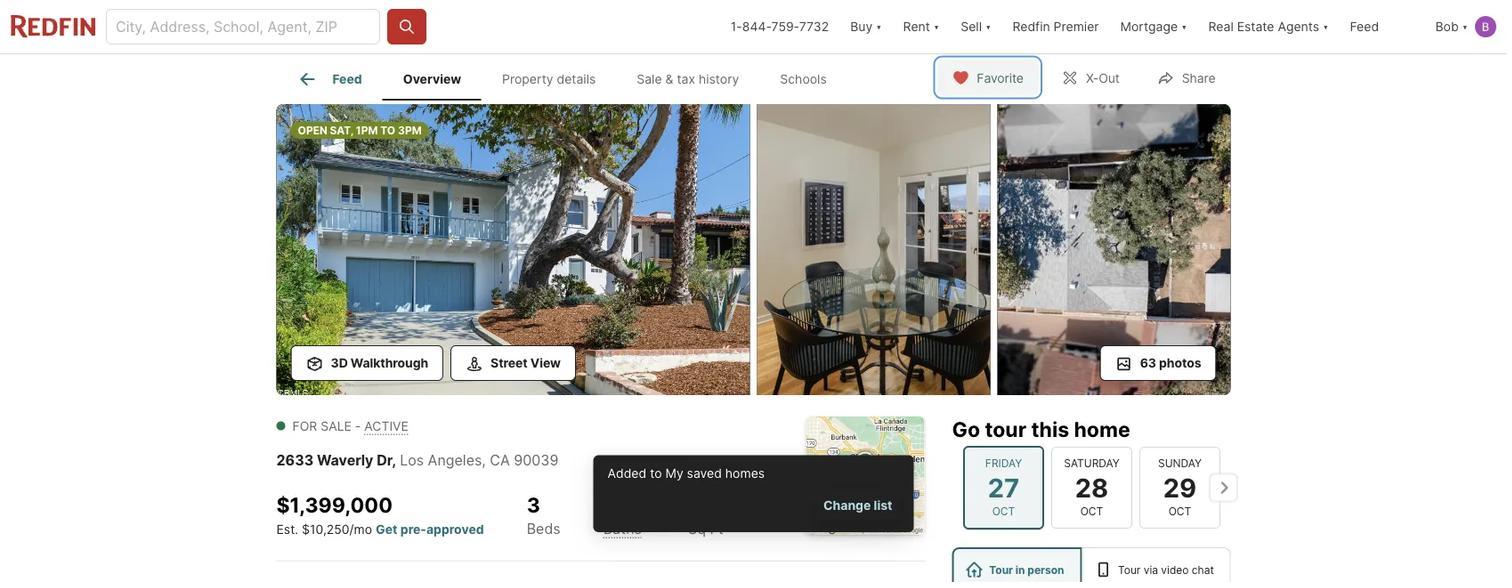Task type: describe. For each thing, give the bounding box(es) containing it.
1 2633 waverly dr, los angeles, ca 90039 image from the left
[[277, 104, 750, 395]]

walkthrough
[[351, 355, 429, 371]]

chat
[[1193, 564, 1215, 577]]

x-out button
[[1047, 59, 1135, 96]]

go tour this home
[[953, 417, 1131, 442]]

2633 waverly dr , los angeles , ca 90039
[[277, 452, 559, 469]]

overview tab
[[383, 58, 482, 101]]

tour in person option
[[953, 548, 1082, 583]]

1 , from the left
[[392, 452, 397, 469]]

share
[[1183, 71, 1216, 86]]

history
[[699, 71, 740, 87]]

active
[[364, 419, 409, 434]]

saturday
[[1064, 457, 1120, 470]]

▾ for bob ▾
[[1463, 19, 1469, 34]]

property details tab
[[482, 58, 617, 101]]

1-844-759-7732
[[731, 19, 829, 34]]

sell
[[961, 19, 982, 34]]

63
[[1141, 355, 1157, 371]]

▾ for buy ▾
[[877, 19, 882, 34]]

beds
[[527, 520, 561, 537]]

▾ for rent ▾
[[934, 19, 940, 34]]

2 , from the left
[[482, 452, 486, 469]]

street view
[[491, 355, 561, 371]]

home
[[1075, 417, 1131, 442]]

tour via video chat option
[[1082, 548, 1231, 583]]

759-
[[772, 19, 800, 34]]

ca
[[490, 452, 510, 469]]

saved
[[687, 466, 722, 481]]

property
[[502, 71, 554, 87]]

feed button
[[1340, 0, 1426, 53]]

get pre-approved link
[[376, 522, 484, 537]]

dr
[[377, 452, 392, 469]]

change list
[[824, 498, 893, 513]]

next image
[[1210, 474, 1239, 502]]

redfin
[[1013, 19, 1051, 34]]

sale
[[637, 71, 662, 87]]

alert containing added to my saved homes
[[594, 456, 914, 533]]

3
[[527, 493, 541, 518]]

change
[[824, 498, 871, 513]]

schools
[[781, 71, 827, 87]]

buy
[[851, 19, 873, 34]]

bob
[[1436, 19, 1460, 34]]

premier
[[1054, 19, 1100, 34]]

1-844-759-7732 link
[[731, 19, 829, 34]]

estate
[[1238, 19, 1275, 34]]

user photo image
[[1476, 16, 1497, 37]]

oct for 29
[[1169, 505, 1192, 518]]

share button
[[1143, 59, 1231, 96]]

sq
[[688, 520, 706, 538]]

2633
[[277, 452, 314, 469]]

63 photos
[[1141, 355, 1202, 371]]

pre-
[[401, 522, 427, 537]]

saturday 28 oct
[[1064, 457, 1120, 518]]

schools tab
[[760, 58, 848, 101]]

for
[[293, 419, 317, 434]]

sale & tax history tab
[[617, 58, 760, 101]]

added to my saved homes
[[608, 466, 765, 481]]

est.
[[277, 522, 299, 537]]

open sat, 1pm to 3pm
[[298, 124, 422, 137]]

tour via video chat
[[1119, 564, 1215, 577]]

my
[[666, 466, 684, 481]]

friday
[[985, 457, 1022, 470]]

open
[[298, 124, 328, 137]]

list box containing tour in person
[[953, 548, 1231, 583]]

open sat, 1pm to 3pm link
[[277, 104, 750, 399]]

3 beds
[[527, 493, 561, 537]]

sunday
[[1158, 457, 1202, 470]]

tour for tour in person
[[990, 564, 1014, 577]]

out
[[1099, 71, 1120, 86]]

7732
[[800, 19, 829, 34]]

▾ for mortgage ▾
[[1182, 19, 1188, 34]]

90039
[[514, 452, 559, 469]]

oct for 27
[[992, 505, 1015, 518]]

mortgage ▾ button
[[1110, 0, 1198, 53]]

$1,399,000
[[277, 493, 393, 518]]

favorite
[[977, 71, 1024, 86]]

-
[[355, 419, 361, 434]]

feed inside feed button
[[1351, 19, 1380, 34]]

this
[[1032, 417, 1070, 442]]

$10,250
[[302, 522, 350, 537]]

homes
[[726, 466, 765, 481]]

details
[[557, 71, 596, 87]]

waverly
[[317, 452, 374, 469]]

tour in person
[[990, 564, 1065, 577]]

buy ▾
[[851, 19, 882, 34]]

sat,
[[330, 124, 354, 137]]

tax
[[677, 71, 696, 87]]

3 2633 waverly dr, los angeles, ca 90039 image from the left
[[998, 104, 1231, 395]]

sale
[[321, 419, 352, 434]]

sell ▾ button
[[961, 0, 992, 53]]



Task type: vqa. For each thing, say whether or not it's contained in the screenshot.
1 year button
no



Task type: locate. For each thing, give the bounding box(es) containing it.
real estate agents ▾
[[1209, 19, 1329, 34]]

City, Address, School, Agent, ZIP search field
[[106, 9, 380, 45]]

4 ▾ from the left
[[1182, 19, 1188, 34]]

tour inside option
[[1119, 564, 1141, 577]]

submit search image
[[398, 18, 416, 36]]

1 horizontal spatial feed
[[1351, 19, 1380, 34]]

mortgage ▾ button
[[1121, 0, 1188, 53]]

▾ right rent
[[934, 19, 940, 34]]

&
[[666, 71, 674, 87]]

1 horizontal spatial 2633 waverly dr, los angeles, ca 90039 image
[[758, 104, 991, 395]]

28
[[1075, 472, 1109, 503]]

oct down '27'
[[992, 505, 1015, 518]]

in
[[1016, 564, 1026, 577]]

3 ▾ from the left
[[986, 19, 992, 34]]

get
[[376, 522, 398, 537]]

tab list containing feed
[[277, 54, 862, 101]]

street view button
[[451, 346, 576, 381]]

rent ▾
[[904, 19, 940, 34]]

rent
[[904, 19, 931, 34]]

real estate agents ▾ button
[[1198, 0, 1340, 53]]

, left ca
[[482, 452, 486, 469]]

rent ▾ button
[[893, 0, 951, 53]]

1 horizontal spatial oct
[[1081, 505, 1103, 518]]

0 vertical spatial feed
[[1351, 19, 1380, 34]]

redfin premier
[[1013, 19, 1100, 34]]

feed up sat,
[[333, 71, 362, 87]]

sell ▾
[[961, 19, 992, 34]]

sq ft
[[688, 520, 724, 538]]

buy ▾ button
[[840, 0, 893, 53]]

0 horizontal spatial ,
[[392, 452, 397, 469]]

oct inside saturday 28 oct
[[1081, 505, 1103, 518]]

redfin premier button
[[1002, 0, 1110, 53]]

63 photos button
[[1101, 346, 1217, 381]]

tour
[[986, 417, 1027, 442]]

29
[[1164, 472, 1197, 503]]

video
[[1162, 564, 1190, 577]]

5 ▾ from the left
[[1324, 19, 1329, 34]]

1 vertical spatial feed
[[333, 71, 362, 87]]

baths link
[[604, 520, 642, 537]]

2 tour from the left
[[1119, 564, 1141, 577]]

photos
[[1160, 355, 1202, 371]]

tab list
[[277, 54, 862, 101]]

▾ right the sell
[[986, 19, 992, 34]]

to
[[381, 124, 396, 137]]

▾ inside dropdown button
[[1324, 19, 1329, 34]]

overview
[[403, 71, 462, 87]]

real estate agents ▾ link
[[1209, 0, 1329, 53]]

los
[[400, 452, 424, 469]]

▾ right bob
[[1463, 19, 1469, 34]]

person
[[1028, 564, 1065, 577]]

tour for tour via video chat
[[1119, 564, 1141, 577]]

feed link
[[297, 69, 362, 90]]

oct inside friday 27 oct
[[992, 505, 1015, 518]]

feed inside feed link
[[333, 71, 362, 87]]

oct inside sunday 29 oct
[[1169, 505, 1192, 518]]

, left los
[[392, 452, 397, 469]]

change list button
[[817, 489, 900, 522]]

tour left via
[[1119, 564, 1141, 577]]

x-out
[[1087, 71, 1120, 86]]

tour left in
[[990, 564, 1014, 577]]

ft
[[710, 520, 724, 538]]

27
[[988, 472, 1020, 503]]

bob ▾
[[1436, 19, 1469, 34]]

rent ▾ button
[[904, 0, 940, 53]]

oct down 29
[[1169, 505, 1192, 518]]

1 tour from the left
[[990, 564, 1014, 577]]

list
[[874, 498, 893, 513]]

844-
[[743, 19, 772, 34]]

list box
[[953, 548, 1231, 583]]

3pm
[[398, 124, 422, 137]]

6 ▾ from the left
[[1463, 19, 1469, 34]]

1 horizontal spatial ,
[[482, 452, 486, 469]]

/mo
[[350, 522, 372, 537]]

feed right agents
[[1351, 19, 1380, 34]]

sell ▾ button
[[951, 0, 1002, 53]]

mortgage
[[1121, 19, 1179, 34]]

1pm
[[356, 124, 378, 137]]

alert
[[594, 456, 914, 533]]

friday 27 oct
[[985, 457, 1022, 518]]

street
[[491, 355, 528, 371]]

1 oct from the left
[[992, 505, 1015, 518]]

x-
[[1087, 71, 1099, 86]]

0 horizontal spatial 2633 waverly dr, los angeles, ca 90039 image
[[277, 104, 750, 395]]

0 horizontal spatial oct
[[992, 505, 1015, 518]]

2 2633 waverly dr, los angeles, ca 90039 image from the left
[[758, 104, 991, 395]]

baths
[[604, 520, 642, 537]]

0 horizontal spatial feed
[[333, 71, 362, 87]]

2 horizontal spatial 2633 waverly dr, los angeles, ca 90039 image
[[998, 104, 1231, 395]]

1 horizontal spatial tour
[[1119, 564, 1141, 577]]

2 ▾ from the left
[[934, 19, 940, 34]]

favorite button
[[937, 59, 1039, 96]]

0 horizontal spatial tour
[[990, 564, 1014, 577]]

,
[[392, 452, 397, 469], [482, 452, 486, 469]]

▾ right buy
[[877, 19, 882, 34]]

sale & tax history
[[637, 71, 740, 87]]

2 horizontal spatial oct
[[1169, 505, 1192, 518]]

▾ right mortgage
[[1182, 19, 1188, 34]]

buy ▾ button
[[851, 0, 882, 53]]

map entry image
[[807, 417, 925, 535]]

via
[[1144, 564, 1159, 577]]

None button
[[963, 446, 1044, 530], [1051, 447, 1133, 529], [1140, 447, 1221, 529], [963, 446, 1044, 530], [1051, 447, 1133, 529], [1140, 447, 1221, 529]]

mortgage ▾
[[1121, 19, 1188, 34]]

sunday 29 oct
[[1158, 457, 1202, 518]]

3 oct from the left
[[1169, 505, 1192, 518]]

1 ▾ from the left
[[877, 19, 882, 34]]

▾
[[877, 19, 882, 34], [934, 19, 940, 34], [986, 19, 992, 34], [1182, 19, 1188, 34], [1324, 19, 1329, 34], [1463, 19, 1469, 34]]

oct down 28
[[1081, 505, 1103, 518]]

$1,399,000 est. $10,250 /mo get pre-approved
[[277, 493, 484, 537]]

property details
[[502, 71, 596, 87]]

go
[[953, 417, 981, 442]]

▾ for sell ▾
[[986, 19, 992, 34]]

approved
[[427, 522, 484, 537]]

1-
[[731, 19, 743, 34]]

angeles
[[428, 452, 482, 469]]

▾ right agents
[[1324, 19, 1329, 34]]

3d walkthrough button
[[291, 346, 444, 381]]

2 oct from the left
[[1081, 505, 1103, 518]]

to
[[650, 466, 662, 481]]

2633 waverly dr, los angeles, ca 90039 image
[[277, 104, 750, 395], [758, 104, 991, 395], [998, 104, 1231, 395]]

tour inside option
[[990, 564, 1014, 577]]

oct for 28
[[1081, 505, 1103, 518]]



